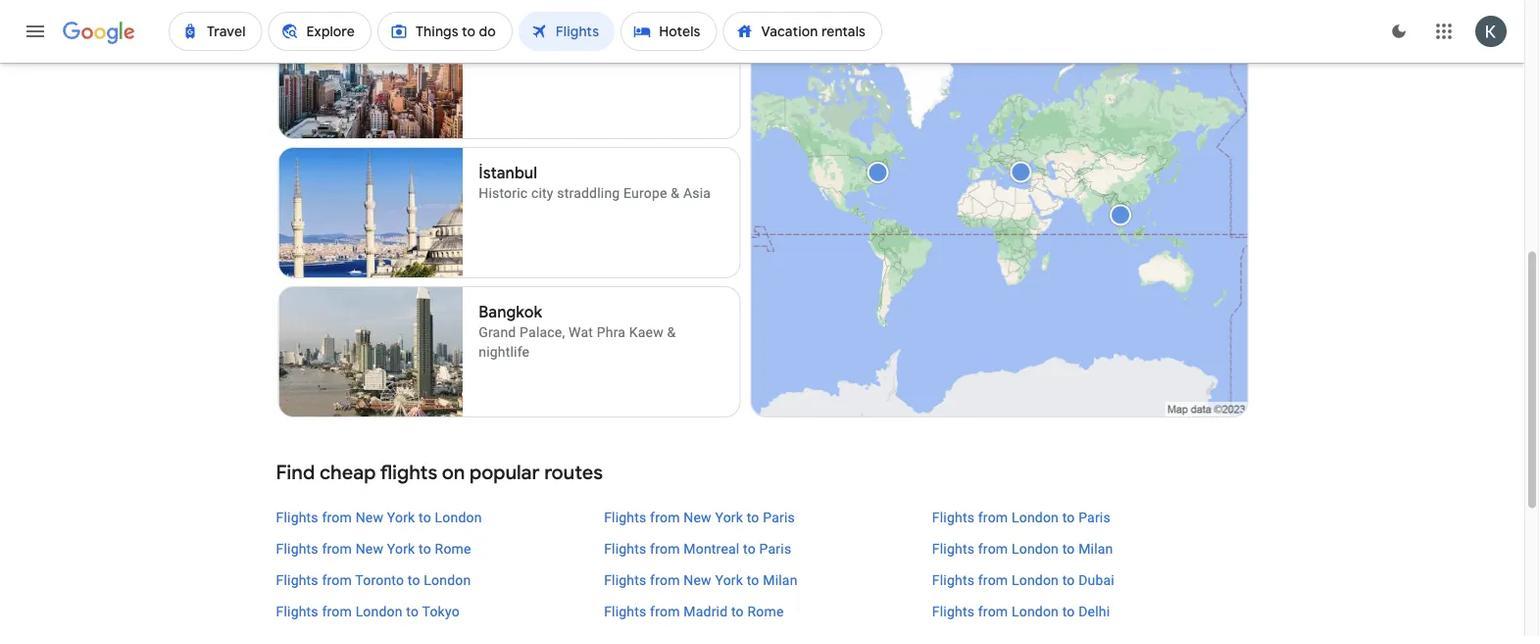 Task type: vqa. For each thing, say whether or not it's contained in the screenshot.
Asia
yes



Task type: describe. For each thing, give the bounding box(es) containing it.
toronto
[[355, 572, 404, 588]]

of
[[523, 46, 536, 62]]

flights from london to paris link
[[932, 508, 1249, 528]]

historic
[[479, 185, 528, 201]]

new york statue of liberty, skyscrapers & culture
[[479, 24, 723, 62]]

main menu image
[[24, 20, 47, 43]]

flights from new york to milan link
[[604, 571, 921, 590]]

from for flights from new york to milan
[[650, 572, 680, 588]]

flights from new york to rome
[[276, 541, 471, 557]]

from for flights from new york to london
[[322, 509, 352, 526]]

new for flights from new york to milan
[[684, 572, 712, 588]]

popular
[[470, 460, 540, 485]]

flights from london to delhi link
[[932, 602, 1249, 622]]

from for flights from toronto to london
[[322, 572, 352, 588]]

new for flights from new york to rome
[[356, 541, 384, 557]]

flights for flights from montreal to paris
[[604, 541, 647, 557]]

to inside the flights from new york to paris link
[[747, 509, 760, 526]]

tokyo
[[422, 604, 460, 620]]

i̇stanbul historic city straddling europe & asia
[[479, 163, 711, 201]]

flights from montreal to paris
[[604, 541, 792, 557]]

new inside new york statue of liberty, skyscrapers & culture
[[479, 24, 512, 44]]

flights for flights from new york to rome
[[276, 541, 319, 557]]

grand
[[479, 324, 516, 340]]

flights from new york to paris
[[604, 509, 795, 526]]

flights from london to milan
[[932, 541, 1114, 557]]

bangkok
[[479, 303, 542, 323]]

from for flights from new york to paris
[[650, 509, 680, 526]]

bangkok grand palace, wat phra kaew & nightlife
[[479, 303, 676, 360]]

london for flights from london to paris
[[1012, 509, 1059, 526]]

skyscrapers
[[588, 46, 664, 62]]

0 vertical spatial rome
[[435, 541, 471, 557]]

cheap
[[320, 460, 376, 485]]

flights from madrid to rome
[[604, 604, 784, 620]]

flights from london to delhi
[[932, 604, 1110, 620]]

to inside flights from london to milan link
[[1063, 541, 1075, 557]]

flights for flights from london to milan
[[932, 541, 975, 557]]

paris for flights from london to paris
[[1079, 509, 1111, 526]]

flights from montreal to paris link
[[604, 539, 921, 559]]

flights from london to dubai
[[932, 572, 1115, 588]]

flights from toronto to london link
[[276, 571, 593, 590]]

flights from new york to london
[[276, 509, 482, 526]]

flights from new york to rome link
[[276, 539, 593, 559]]

dubai
[[1079, 572, 1115, 588]]

madrid
[[684, 604, 728, 620]]

from for flights from new york to rome
[[322, 541, 352, 557]]

from for flights from london to tokyo
[[322, 604, 352, 620]]

flights from london to milan link
[[932, 539, 1249, 559]]

york for flights from new york to milan
[[715, 572, 743, 588]]

flights from london to dubai link
[[932, 571, 1249, 590]]

flights from new york to milan
[[604, 572, 798, 588]]

1 horizontal spatial rome
[[748, 604, 784, 620]]

to inside flights from madrid to rome link
[[732, 604, 744, 620]]

europe
[[624, 185, 668, 201]]

london for flights from london to dubai
[[1012, 572, 1059, 588]]

york for flights from new york to rome
[[387, 541, 415, 557]]

new for flights from new york to paris
[[684, 509, 712, 526]]



Task type: locate. For each thing, give the bounding box(es) containing it.
1 vertical spatial milan
[[763, 572, 798, 588]]

london down flights from london to milan
[[1012, 572, 1059, 588]]

from down flights from toronto to london
[[322, 604, 352, 620]]

from down flights from london to dubai
[[979, 604, 1008, 620]]

york inside new york statue of liberty, skyscrapers & culture
[[515, 24, 548, 44]]

flights for flights from london to dubai
[[932, 572, 975, 588]]

york for flights from new york to paris
[[715, 509, 743, 526]]

york up "flights from new york to rome" at the bottom of page
[[387, 509, 415, 526]]

paris up flights from montreal to paris link
[[763, 509, 795, 526]]

phra
[[597, 324, 626, 340]]

to inside flights from new york to milan link
[[747, 572, 760, 588]]

london for flights from london to milan
[[1012, 541, 1059, 557]]

flights for flights from toronto to london
[[276, 572, 319, 588]]

from up flights from madrid to rome
[[650, 572, 680, 588]]

flights
[[380, 460, 438, 485]]

delhi
[[1079, 604, 1110, 620]]

0 horizontal spatial milan
[[763, 572, 798, 588]]

new up flights from montreal to paris
[[684, 509, 712, 526]]

& left culture
[[667, 46, 676, 62]]

from up flights from london to delhi
[[979, 572, 1008, 588]]

new up flights from toronto to london
[[356, 541, 384, 557]]

liberty,
[[540, 46, 585, 62]]

routes
[[544, 460, 603, 485]]

to inside 'flights from new york to rome' link
[[419, 541, 431, 557]]

london up 'flights from new york to rome' link at the left bottom of the page
[[435, 509, 482, 526]]

city
[[531, 185, 554, 201]]

flights
[[276, 509, 319, 526], [604, 509, 647, 526], [932, 509, 975, 526], [276, 541, 319, 557], [604, 541, 647, 557], [932, 541, 975, 557], [276, 572, 319, 588], [604, 572, 647, 588], [932, 572, 975, 588], [276, 604, 319, 620], [604, 604, 647, 620], [932, 604, 975, 620]]

straddling
[[557, 185, 620, 201]]

york up montreal
[[715, 509, 743, 526]]

& left 'asia'
[[671, 185, 680, 201]]

to left dubai
[[1063, 572, 1075, 588]]

milan
[[1079, 541, 1114, 557], [763, 572, 798, 588]]

to down flights from new york to london link
[[419, 541, 431, 557]]

from up flights from montreal to paris
[[650, 509, 680, 526]]

1 vertical spatial rome
[[748, 604, 784, 620]]

paris
[[763, 509, 795, 526], [1079, 509, 1111, 526], [760, 541, 792, 557]]

find cheap flights on popular routes
[[276, 460, 603, 485]]

from
[[322, 509, 352, 526], [650, 509, 680, 526], [979, 509, 1008, 526], [322, 541, 352, 557], [650, 541, 680, 557], [979, 541, 1008, 557], [322, 572, 352, 588], [650, 572, 680, 588], [979, 572, 1008, 588], [322, 604, 352, 620], [650, 604, 680, 620], [979, 604, 1008, 620]]

flights for flights from new york to london
[[276, 509, 319, 526]]

from for flights from london to dubai
[[979, 572, 1008, 588]]

london down flights from london to dubai
[[1012, 604, 1059, 620]]

milan up dubai
[[1079, 541, 1114, 557]]

london up flights from london to dubai
[[1012, 541, 1059, 557]]

from left toronto
[[322, 572, 352, 588]]

to inside "flights from toronto to london" link
[[408, 572, 420, 588]]

flights from madrid to rome link
[[604, 602, 921, 622]]

flights from new york to paris link
[[604, 508, 921, 528]]

palace,
[[520, 324, 565, 340]]

0 vertical spatial &
[[667, 46, 676, 62]]

london for flights from london to tokyo
[[356, 604, 403, 620]]

& for new york
[[667, 46, 676, 62]]

1 horizontal spatial milan
[[1079, 541, 1114, 557]]

to inside flights from london to tokyo link
[[406, 604, 419, 620]]

from up flights from toronto to london
[[322, 541, 352, 557]]

to inside flights from montreal to paris link
[[743, 541, 756, 557]]

kaew
[[629, 324, 664, 340]]

1 vertical spatial &
[[671, 185, 680, 201]]

0 horizontal spatial rome
[[435, 541, 471, 557]]

to inside flights from london to dubai link
[[1063, 572, 1075, 588]]

to down the flights from london to paris link
[[1063, 541, 1075, 557]]

find
[[276, 460, 315, 485]]

london down toronto
[[356, 604, 403, 620]]

new
[[479, 24, 512, 44], [356, 509, 384, 526], [684, 509, 712, 526], [356, 541, 384, 557], [684, 572, 712, 588]]

new up "flights from new york to rome" at the bottom of page
[[356, 509, 384, 526]]

& inside i̇stanbul historic city straddling europe & asia
[[671, 185, 680, 201]]

rome
[[435, 541, 471, 557], [748, 604, 784, 620]]

change appearance image
[[1376, 8, 1423, 55]]

flights for flights from london to tokyo
[[276, 604, 319, 620]]

& inside new york statue of liberty, skyscrapers & culture
[[667, 46, 676, 62]]

to inside flights from new york to london link
[[419, 509, 431, 526]]

york down montreal
[[715, 572, 743, 588]]

& for bangkok
[[667, 324, 676, 340]]

from for flights from london to paris
[[979, 509, 1008, 526]]

from left montreal
[[650, 541, 680, 557]]

flights from toronto to london
[[276, 572, 471, 588]]

paris up flights from london to milan link
[[1079, 509, 1111, 526]]

london up flights from london to milan
[[1012, 509, 1059, 526]]

flights for flights from london to paris
[[932, 509, 975, 526]]

from down cheap
[[322, 509, 352, 526]]

to up flights from london to milan link
[[1063, 509, 1075, 526]]

london for flights from london to delhi
[[1012, 604, 1059, 620]]

from left madrid
[[650, 604, 680, 620]]

to inside flights from london to delhi link
[[1063, 604, 1075, 620]]

to left delhi
[[1063, 604, 1075, 620]]

& inside bangkok grand palace, wat phra kaew & nightlife
[[667, 324, 676, 340]]

from for flights from london to delhi
[[979, 604, 1008, 620]]

to
[[419, 509, 431, 526], [747, 509, 760, 526], [1063, 509, 1075, 526], [419, 541, 431, 557], [743, 541, 756, 557], [1063, 541, 1075, 557], [408, 572, 420, 588], [747, 572, 760, 588], [1063, 572, 1075, 588], [406, 604, 419, 620], [732, 604, 744, 620], [1063, 604, 1075, 620]]

paris down the flights from new york to paris link
[[760, 541, 792, 557]]

to right toronto
[[408, 572, 420, 588]]

paris for flights from montreal to paris
[[760, 541, 792, 557]]

from down flights from london to paris
[[979, 541, 1008, 557]]

statue
[[479, 46, 519, 62]]

york up toronto
[[387, 541, 415, 557]]

rome down flights from new york to london link
[[435, 541, 471, 557]]

flights for flights from new york to paris
[[604, 509, 647, 526]]

flights for flights from new york to milan
[[604, 572, 647, 588]]

london up tokyo
[[424, 572, 471, 588]]

from up flights from london to milan
[[979, 509, 1008, 526]]

rome down flights from new york to milan link
[[748, 604, 784, 620]]

2 vertical spatial &
[[667, 324, 676, 340]]

to up 'flights from new york to rome' link at the left bottom of the page
[[419, 509, 431, 526]]

& right the kaew
[[667, 324, 676, 340]]

to inside the flights from london to paris link
[[1063, 509, 1075, 526]]

new up statue
[[479, 24, 512, 44]]

nightlife
[[479, 344, 530, 360]]

to up flights from montreal to paris link
[[747, 509, 760, 526]]

to right madrid
[[732, 604, 744, 620]]

wat
[[569, 324, 593, 340]]

flights for flights from madrid to rome
[[604, 604, 647, 620]]

flights from london to tokyo link
[[276, 602, 593, 622]]

to left tokyo
[[406, 604, 419, 620]]

from for flights from montreal to paris
[[650, 541, 680, 557]]

flights for flights from london to delhi
[[932, 604, 975, 620]]

asia
[[683, 185, 711, 201]]

london
[[435, 509, 482, 526], [1012, 509, 1059, 526], [1012, 541, 1059, 557], [424, 572, 471, 588], [1012, 572, 1059, 588], [356, 604, 403, 620], [1012, 604, 1059, 620]]

to down flights from montreal to paris link
[[747, 572, 760, 588]]

on
[[442, 460, 465, 485]]

culture
[[680, 46, 723, 62]]

&
[[667, 46, 676, 62], [671, 185, 680, 201], [667, 324, 676, 340]]

york for flights from new york to london
[[387, 509, 415, 526]]

new down flights from montreal to paris
[[684, 572, 712, 588]]

york up the of
[[515, 24, 548, 44]]

flights from london to tokyo
[[276, 604, 460, 620]]

milan down flights from montreal to paris link
[[763, 572, 798, 588]]

0 vertical spatial milan
[[1079, 541, 1114, 557]]

flights from london to paris
[[932, 509, 1111, 526]]

to down the flights from new york to paris link
[[743, 541, 756, 557]]

from for flights from madrid to rome
[[650, 604, 680, 620]]

i̇stanbul
[[479, 163, 537, 183]]

flights from new york to london link
[[276, 508, 593, 528]]

montreal
[[684, 541, 740, 557]]

from for flights from london to milan
[[979, 541, 1008, 557]]

new for flights from new york to london
[[356, 509, 384, 526]]

york
[[515, 24, 548, 44], [387, 509, 415, 526], [715, 509, 743, 526], [387, 541, 415, 557], [715, 572, 743, 588]]



